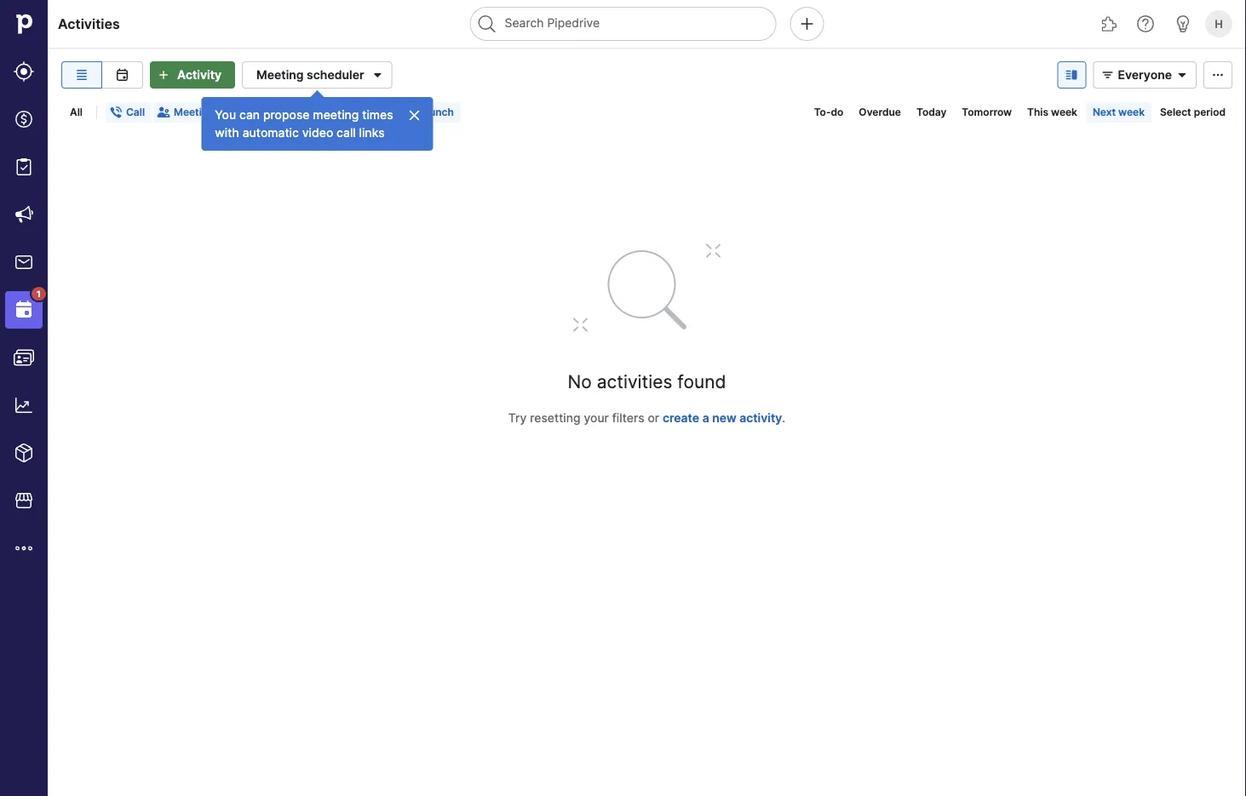 Task type: locate. For each thing, give the bounding box(es) containing it.
color primary image up automatic
[[279, 106, 292, 119]]

times
[[362, 107, 393, 122]]

list image
[[72, 68, 92, 82]]

video
[[302, 125, 333, 140]]

week inside this week button
[[1052, 106, 1078, 118]]

1 horizontal spatial week
[[1119, 106, 1145, 118]]

home image
[[11, 11, 37, 37]]

call button
[[106, 102, 152, 123]]

color primary image inside the meeting button
[[157, 106, 170, 119]]

deadline button
[[275, 102, 346, 123]]

campaigns image
[[14, 205, 34, 225]]

color primary image inside deadline button
[[279, 106, 292, 119]]

0 horizontal spatial week
[[1052, 106, 1078, 118]]

2 week from the left
[[1119, 106, 1145, 118]]

activity
[[177, 68, 222, 82]]

next week button
[[1086, 102, 1152, 123]]

color primary image up the 'call'
[[351, 106, 365, 119]]

this
[[1028, 106, 1049, 118]]

1 week from the left
[[1052, 106, 1078, 118]]

create
[[663, 411, 700, 425]]

to-do button
[[808, 102, 851, 123]]

color primary image inside call button
[[109, 106, 123, 119]]

color primary image inside everyone button
[[1098, 68, 1118, 82]]

color primary image left call
[[109, 106, 123, 119]]

your
[[584, 411, 609, 425]]

tomorrow button
[[956, 102, 1019, 123]]

week right this
[[1052, 106, 1078, 118]]

next week
[[1093, 106, 1145, 118]]

sales assistant image
[[1173, 14, 1194, 34]]

color primary image inside "task" button
[[226, 106, 240, 119]]

color primary image left lunch
[[407, 106, 420, 119]]

today button
[[910, 102, 954, 123]]

scheduler
[[307, 68, 364, 82]]

h
[[1215, 17, 1224, 30]]

products image
[[14, 443, 34, 464]]

color primary image
[[1173, 68, 1193, 82], [157, 106, 170, 119], [226, 106, 240, 119], [351, 106, 365, 119]]

1
[[37, 289, 41, 299]]

today
[[917, 106, 947, 118]]

meeting left you
[[174, 106, 214, 118]]

filters
[[612, 411, 645, 425]]

create a new activity link
[[663, 411, 783, 425]]

next
[[1093, 106, 1116, 118]]

projects image
[[14, 157, 34, 177]]

color primary image right open details in full view icon
[[1098, 68, 1118, 82]]

1 menu item
[[0, 286, 48, 334]]

meeting
[[313, 107, 359, 122]]

color primary image
[[368, 65, 388, 85], [1098, 68, 1118, 82], [109, 106, 123, 119], [279, 106, 292, 119], [407, 106, 420, 119]]

color primary image for everyone
[[1098, 68, 1118, 82]]

meeting for meeting
[[174, 106, 214, 118]]

color primary image up with
[[226, 106, 240, 119]]

or
[[648, 411, 660, 425]]

tomorrow
[[962, 106, 1012, 118]]

1 horizontal spatial meeting
[[257, 68, 304, 82]]

resetting
[[530, 411, 581, 425]]

color primary image for deadline
[[279, 106, 292, 119]]

color primary image right call
[[157, 106, 170, 119]]

week for next week
[[1119, 106, 1145, 118]]

everyone button
[[1094, 61, 1197, 89]]

color primary image left more actions image
[[1173, 68, 1193, 82]]

0 horizontal spatial meeting
[[174, 106, 214, 118]]

meeting
[[257, 68, 304, 82], [174, 106, 214, 118]]

meeting up propose
[[257, 68, 304, 82]]

everyone
[[1118, 68, 1173, 82]]

week right next at top
[[1119, 106, 1145, 118]]

call
[[337, 125, 356, 140]]

1 link
[[5, 287, 46, 329]]

email button
[[348, 102, 402, 123]]

select period
[[1161, 106, 1226, 118]]

1 vertical spatial meeting
[[174, 106, 214, 118]]

color primary image inside meeting scheduler button
[[368, 65, 388, 85]]

week inside the next week button
[[1119, 106, 1145, 118]]

color primary image for task
[[226, 106, 240, 119]]

activities
[[58, 15, 120, 32]]

meeting button
[[153, 102, 221, 123]]

leads image
[[14, 61, 34, 82]]

more actions image
[[1208, 68, 1229, 82]]

0 vertical spatial meeting
[[257, 68, 304, 82]]

color primary image for meeting
[[157, 106, 170, 119]]

deals image
[[14, 109, 34, 130]]

all
[[70, 106, 83, 118]]

call
[[126, 106, 145, 118]]

color primary image inside everyone button
[[1173, 68, 1193, 82]]

color primary image inside the lunch button
[[407, 106, 420, 119]]

week
[[1052, 106, 1078, 118], [1119, 106, 1145, 118]]

can
[[239, 107, 260, 122]]

color primary image inside email button
[[351, 106, 365, 119]]

task
[[243, 106, 267, 118]]

color primary image up email
[[368, 65, 388, 85]]

sales inbox image
[[14, 252, 34, 273]]

meeting scheduler
[[257, 68, 364, 82]]

contacts image
[[14, 348, 34, 368]]



Task type: vqa. For each thing, say whether or not it's contained in the screenshot.
1 menu
yes



Task type: describe. For each thing, give the bounding box(es) containing it.
empty state image
[[545, 239, 749, 341]]

quick help image
[[1136, 14, 1156, 34]]

with
[[215, 125, 239, 140]]

to-do
[[814, 106, 844, 118]]

meeting scheduler button
[[242, 61, 392, 89]]

overdue button
[[852, 102, 908, 123]]

quick add image
[[797, 14, 818, 34]]

links
[[359, 125, 385, 140]]

activities
[[597, 371, 673, 392]]

color undefined image
[[14, 300, 34, 320]]

new
[[713, 411, 737, 425]]

week for this week
[[1052, 106, 1078, 118]]

calendar image
[[112, 68, 133, 82]]

1 menu
[[0, 0, 48, 797]]

deadline
[[296, 106, 339, 118]]

no
[[568, 371, 592, 392]]

lunch button
[[403, 102, 461, 123]]

select
[[1161, 106, 1192, 118]]

task button
[[223, 102, 274, 123]]

overdue
[[859, 106, 902, 118]]

try
[[509, 411, 527, 425]]

a
[[703, 411, 710, 425]]

color primary image for email
[[351, 106, 365, 119]]

period
[[1194, 106, 1226, 118]]

no activities found
[[568, 371, 726, 392]]

automatic
[[243, 125, 299, 140]]

h button
[[1202, 7, 1237, 41]]

color primary inverted image
[[153, 68, 174, 82]]

this week button
[[1021, 102, 1085, 123]]

all button
[[63, 102, 89, 123]]

activity
[[740, 411, 783, 425]]

propose
[[263, 107, 310, 122]]

select period button
[[1154, 102, 1233, 123]]

do
[[831, 106, 844, 118]]

color primary image for lunch
[[407, 106, 420, 119]]

marketplace image
[[14, 491, 34, 511]]

insights image
[[14, 395, 34, 416]]

Search Pipedrive field
[[470, 7, 777, 41]]

.
[[783, 411, 786, 425]]

color primary inverted image
[[408, 109, 421, 122]]

you can propose meeting times with automatic video call links
[[215, 107, 393, 140]]

color primary image for call
[[109, 106, 123, 119]]

lunch
[[424, 106, 454, 118]]

more image
[[14, 539, 34, 559]]

email
[[368, 106, 395, 118]]

activity button
[[150, 61, 235, 89]]

open details in full view image
[[1062, 68, 1083, 82]]

try resetting your filters or create a new activity .
[[509, 411, 786, 425]]

this week
[[1028, 106, 1078, 118]]

meeting for meeting scheduler
[[257, 68, 304, 82]]

you
[[215, 107, 236, 122]]

to-
[[814, 106, 831, 118]]

found
[[678, 371, 726, 392]]



